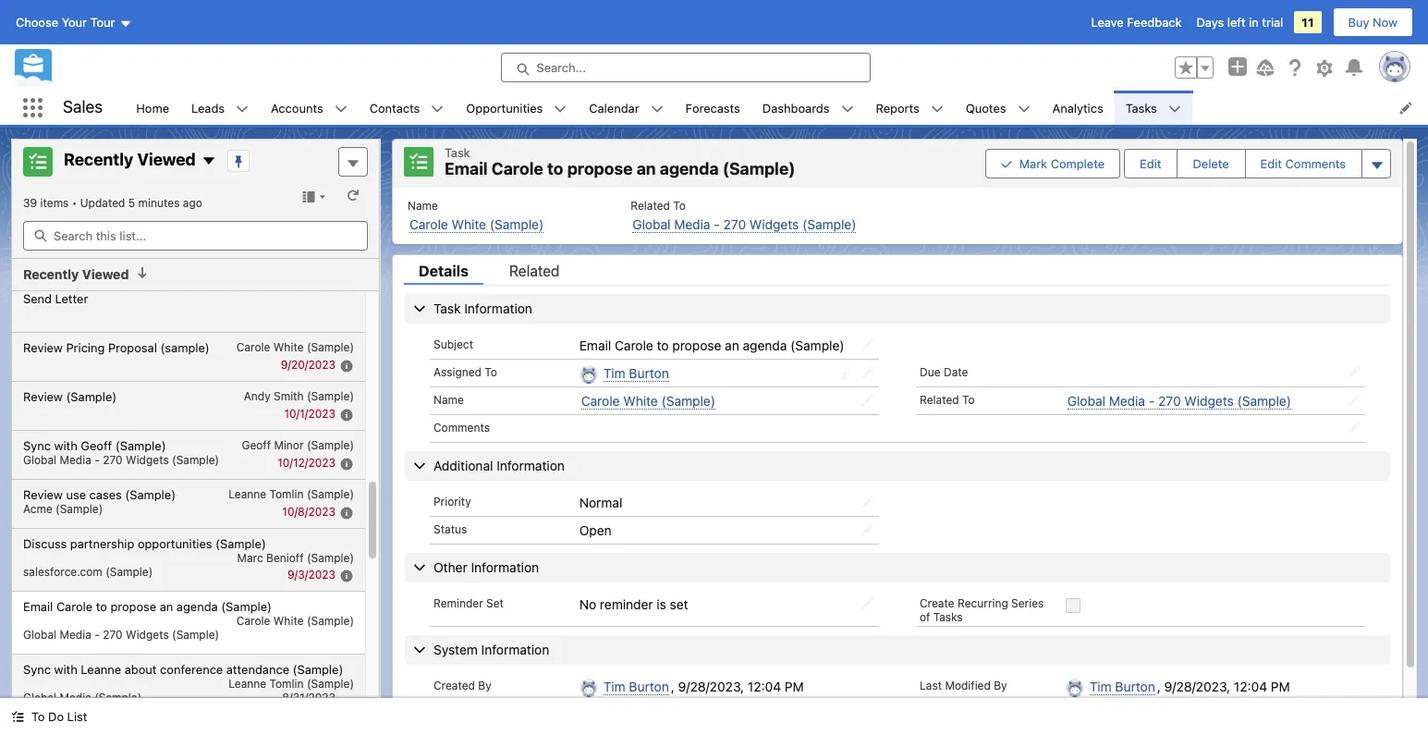 Task type: describe. For each thing, give the bounding box(es) containing it.
9/28/2023, for created by
[[678, 679, 745, 694]]

9/3/2023
[[288, 568, 336, 581]]

global media - 270 widgets (sample) inside recently viewed|tasks|list view element
[[23, 453, 219, 467]]

text default image for calendar
[[651, 102, 664, 115]]

1 by from the left
[[478, 679, 492, 693]]

carole inside task email carole to propose an agenda (sample)
[[492, 159, 544, 178]]

0 horizontal spatial carole white (sample) link
[[410, 216, 544, 233]]

edit for edit comments
[[1261, 156, 1283, 171]]

1 vertical spatial recently
[[23, 266, 79, 282]]

widgets inside related to global media - 270 widgets (sample)
[[750, 216, 799, 232]]

tim for created by
[[604, 679, 626, 694]]

, for created by
[[671, 679, 675, 694]]

reports link
[[865, 91, 931, 125]]

propose inside task email carole to propose an agenda (sample)
[[567, 159, 633, 178]]

text default image for opportunities
[[554, 102, 567, 115]]

, 9/28/2023, 12:04 pm for created by
[[671, 679, 804, 694]]

sync for sync with leanne about conference attendance (sample) leanne tomlin (sample)
[[23, 662, 51, 676]]

assigned
[[434, 365, 482, 379]]

minutes
[[138, 196, 180, 210]]

quotes list item
[[955, 91, 1042, 125]]

0 horizontal spatial viewed
[[82, 266, 129, 282]]

tim for last modified by
[[1090, 679, 1112, 694]]

other information
[[434, 559, 539, 575]]

, 9/28/2023, 12:04 pm for last modified by
[[1158, 679, 1291, 694]]

due date
[[920, 365, 969, 379]]

forecasts link
[[675, 91, 752, 125]]

contacts
[[370, 100, 420, 115]]

39
[[23, 196, 37, 210]]

media inside email carole to propose an agenda (sample) carole white (sample) global media - 270 widgets (sample)
[[60, 627, 91, 641]]

minor
[[274, 438, 304, 452]]

reminder set
[[434, 596, 504, 610]]

12:04 for created by
[[748, 679, 782, 694]]

task for information
[[434, 300, 461, 316]]

leads link
[[180, 91, 236, 125]]

10/8/2023
[[282, 505, 336, 518]]

leanne up global media (sample) at the bottom of page
[[81, 662, 121, 676]]

1 geoff from the left
[[81, 438, 112, 453]]

text default image up the ago
[[201, 154, 216, 169]]

calendar
[[589, 100, 640, 115]]

smith
[[274, 389, 304, 403]]

email carole to propose an agenda (sample)
[[580, 337, 845, 353]]

group containing mark complete
[[986, 147, 1392, 180]]

search...
[[537, 60, 586, 75]]

global inside email carole to propose an agenda (sample) carole white (sample) global media - 270 widgets (sample)
[[23, 627, 57, 641]]

an for email carole to propose an agenda (sample) carole white (sample) global media - 270 widgets (sample)
[[160, 599, 173, 614]]

additional information
[[434, 458, 565, 473]]

11
[[1302, 15, 1315, 30]]

text default image for accounts
[[334, 102, 347, 115]]

text default image for contacts
[[431, 102, 444, 115]]

other
[[434, 559, 468, 575]]

text default image up send letter link
[[136, 266, 149, 279]]

•
[[72, 196, 77, 210]]

other information button
[[405, 553, 1391, 582]]

additional
[[434, 458, 493, 473]]

benioff
[[266, 551, 304, 565]]

to for related to
[[963, 393, 975, 407]]

9/20/2023
[[281, 358, 336, 371]]

global inside related to global media - 270 widgets (sample)
[[633, 216, 671, 232]]

marc
[[237, 551, 263, 565]]

no reminder is set
[[580, 596, 689, 612]]

days left in trial
[[1197, 15, 1284, 30]]

items
[[40, 196, 69, 210]]

delete
[[1193, 156, 1230, 171]]

carole inside name carole white (sample)
[[410, 216, 448, 232]]

to inside button
[[31, 709, 45, 724]]

list containing carole white (sample)
[[393, 187, 1403, 244]]

- inside email carole to propose an agenda (sample) carole white (sample) global media - 270 widgets (sample)
[[94, 627, 100, 641]]

reports
[[876, 100, 920, 115]]

quotes
[[966, 100, 1007, 115]]

additional information button
[[405, 451, 1391, 481]]

task email carole to propose an agenda (sample)
[[445, 145, 796, 178]]

related link
[[495, 262, 575, 284]]

1 horizontal spatial carole white (sample) link
[[581, 393, 716, 410]]

andy smith (sample)
[[244, 389, 354, 403]]

days
[[1197, 15, 1225, 30]]

create
[[920, 596, 955, 610]]

task information button
[[405, 294, 1391, 323]]

related to
[[920, 393, 975, 407]]

proposal
[[108, 340, 157, 355]]

text default image for reports
[[931, 102, 944, 115]]

name carole white (sample)
[[408, 198, 544, 232]]

to inside task email carole to propose an agenda (sample)
[[547, 159, 564, 178]]

to for email carole to propose an agenda (sample) carole white (sample) global media - 270 widgets (sample)
[[96, 599, 107, 614]]

contacts list item
[[359, 91, 455, 125]]

tim burton link for last modified by
[[1090, 679, 1156, 695]]

sync with leanne about conference attendance (sample) leanne tomlin (sample)
[[23, 662, 354, 690]]

to for email carole to propose an agenda (sample)
[[657, 337, 669, 353]]

system information button
[[405, 635, 1391, 665]]

created by
[[434, 679, 492, 693]]

dashboards link
[[752, 91, 841, 125]]

email inside task email carole to propose an agenda (sample)
[[445, 159, 488, 178]]

calendar link
[[578, 91, 651, 125]]

- inside related to global media - 270 widgets (sample)
[[714, 216, 720, 232]]

send
[[23, 291, 52, 306]]

search... button
[[501, 53, 871, 82]]

with for geoff
[[54, 438, 78, 453]]

text default image for dashboards
[[841, 102, 854, 115]]

last modified by
[[920, 679, 1008, 693]]

pricing
[[66, 340, 105, 355]]

text default image for tasks
[[1169, 102, 1182, 115]]

forecasts
[[686, 100, 741, 115]]

12:04 for last modified by
[[1235, 679, 1268, 694]]

recurring
[[958, 596, 1009, 610]]

reminder
[[434, 596, 483, 610]]

attendance
[[226, 662, 289, 676]]

subject
[[434, 337, 474, 351]]

related to global media - 270 widgets (sample)
[[631, 198, 857, 232]]

discuss
[[23, 536, 67, 551]]

create recurring series of tasks
[[920, 596, 1044, 624]]

home link
[[125, 91, 180, 125]]

0 vertical spatial viewed
[[137, 150, 196, 169]]

Search Recently Viewed list view. search field
[[23, 221, 368, 251]]

tasks link
[[1115, 91, 1169, 125]]

calendar list item
[[578, 91, 675, 125]]

1 vertical spatial comments
[[434, 421, 490, 434]]

accounts list item
[[260, 91, 359, 125]]

email carole to propose an agenda (sample) carole white (sample) global media - 270 widgets (sample)
[[23, 599, 354, 641]]

270 inside related to global media - 270 widgets (sample)
[[724, 216, 746, 232]]

leads list item
[[180, 91, 260, 125]]

modified
[[946, 679, 991, 693]]

analytics link
[[1042, 91, 1115, 125]]

white inside name carole white (sample)
[[452, 216, 486, 232]]

salesforce.com (sample)
[[23, 565, 153, 578]]

list
[[67, 709, 87, 724]]

acme (sample)
[[23, 502, 103, 516]]

created
[[434, 679, 475, 693]]

set
[[670, 596, 689, 612]]

mark
[[1020, 156, 1048, 171]]

text default image for quotes
[[1018, 102, 1031, 115]]

trial
[[1263, 15, 1284, 30]]

information for additional information
[[497, 458, 565, 473]]

mark complete
[[1020, 156, 1105, 171]]

, for last modified by
[[1158, 679, 1161, 694]]

feedback
[[1128, 15, 1182, 30]]

analytics
[[1053, 100, 1104, 115]]

an inside task email carole to propose an agenda (sample)
[[637, 159, 656, 178]]

global media (sample)
[[23, 690, 142, 704]]



Task type: locate. For each thing, give the bounding box(es) containing it.
text default image left do
[[11, 711, 24, 723]]

global
[[633, 216, 671, 232], [1068, 393, 1106, 409], [23, 453, 57, 467], [23, 627, 57, 641], [23, 690, 57, 704]]

related inside related to global media - 270 widgets (sample)
[[631, 198, 670, 212]]

1 vertical spatial global media - 270 widgets (sample) link
[[1068, 393, 1292, 410]]

conference
[[160, 662, 223, 676]]

accounts
[[271, 100, 323, 115]]

review for review use cases (sample)
[[23, 487, 63, 502]]

review
[[23, 340, 63, 355], [23, 389, 63, 404], [23, 487, 63, 502]]

0 horizontal spatial geoff
[[81, 438, 112, 453]]

leave feedback link
[[1092, 15, 1182, 30]]

(sample)
[[160, 340, 210, 355]]

white down the email carole to propose an agenda (sample)
[[624, 393, 658, 409]]

0 horizontal spatial an
[[160, 599, 173, 614]]

0 vertical spatial recently
[[64, 150, 133, 169]]

1 vertical spatial tasks
[[934, 610, 963, 624]]

1 vertical spatial carole white (sample)
[[581, 393, 716, 409]]

recently up the 'send letter'
[[23, 266, 79, 282]]

media inside related to global media - 270 widgets (sample)
[[674, 216, 711, 232]]

now
[[1373, 15, 1398, 30]]

0 vertical spatial carole white (sample)
[[237, 340, 354, 354]]

an for email carole to propose an agenda (sample)
[[725, 337, 740, 353]]

0 horizontal spatial global media - 270 widgets (sample)
[[23, 453, 219, 467]]

0 vertical spatial recently viewed
[[64, 150, 196, 169]]

is
[[657, 596, 667, 612]]

0 horizontal spatial agenda
[[177, 599, 218, 614]]

task for email
[[445, 145, 470, 160]]

text default image inside contacts list item
[[431, 102, 444, 115]]

review up sync with geoff (sample)
[[23, 389, 63, 404]]

propose for email carole to propose an agenda (sample)
[[673, 337, 722, 353]]

related up task information
[[509, 262, 560, 279]]

pm
[[785, 679, 804, 694], [1271, 679, 1291, 694]]

0 vertical spatial tomlin
[[270, 487, 304, 501]]

assigned to
[[434, 365, 497, 379]]

2 horizontal spatial to
[[657, 337, 669, 353]]

1 vertical spatial agenda
[[743, 337, 787, 353]]

name for name
[[434, 393, 464, 407]]

white down 9/3/2023
[[274, 614, 304, 627]]

with inside sync with leanne about conference attendance (sample) leanne tomlin (sample)
[[54, 662, 78, 676]]

0 vertical spatial global media - 270 widgets (sample)
[[1068, 393, 1292, 409]]

1 horizontal spatial agenda
[[660, 159, 719, 178]]

tasks list item
[[1115, 91, 1193, 125]]

text default image inside to do list button
[[11, 711, 24, 723]]

an
[[637, 159, 656, 178], [725, 337, 740, 353], [160, 599, 173, 614]]

tasks inside tasks link
[[1126, 100, 1158, 115]]

information down set
[[481, 642, 550, 657]]

no
[[580, 596, 597, 612]]

1 vertical spatial with
[[54, 662, 78, 676]]

1 vertical spatial name
[[434, 393, 464, 407]]

1 horizontal spatial viewed
[[137, 150, 196, 169]]

sync for sync with geoff (sample)
[[23, 438, 51, 453]]

opportunities
[[138, 536, 212, 551]]

geoff left "minor"
[[242, 438, 271, 452]]

of
[[920, 610, 931, 624]]

to inside related to global media - 270 widgets (sample)
[[674, 198, 686, 212]]

opportunities list item
[[455, 91, 578, 125]]

0 vertical spatial review
[[23, 340, 63, 355]]

text default image right leads
[[236, 102, 249, 115]]

dashboards list item
[[752, 91, 865, 125]]

group
[[1175, 56, 1214, 79], [986, 147, 1392, 180]]

carole white (sample) link
[[410, 216, 544, 233], [581, 393, 716, 410]]

text default image for leads
[[236, 102, 249, 115]]

2 vertical spatial an
[[160, 599, 173, 614]]

name
[[408, 198, 438, 212], [434, 393, 464, 407]]

name for name carole white (sample)
[[408, 198, 438, 212]]

buy
[[1349, 15, 1370, 30]]

recently viewed up "letter"
[[23, 266, 129, 282]]

system
[[434, 642, 478, 657]]

opportunities
[[466, 100, 543, 115]]

0 horizontal spatial related
[[509, 262, 560, 279]]

review for review pricing proposal (sample)
[[23, 340, 63, 355]]

review for review (sample)
[[23, 389, 63, 404]]

letter
[[55, 291, 88, 306]]

leave feedback
[[1092, 15, 1182, 30]]

2 tomlin from the top
[[270, 676, 304, 690]]

task up name carole white (sample)
[[445, 145, 470, 160]]

information down related link
[[464, 300, 533, 316]]

with
[[54, 438, 78, 453], [54, 662, 78, 676]]

related
[[631, 198, 670, 212], [509, 262, 560, 279], [920, 393, 960, 407]]

comments
[[1286, 156, 1347, 171], [434, 421, 490, 434]]

with up global media (sample) at the bottom of page
[[54, 662, 78, 676]]

leanne up marc
[[229, 487, 267, 501]]

0 vertical spatial an
[[637, 159, 656, 178]]

name up details
[[408, 198, 438, 212]]

2 horizontal spatial email
[[580, 337, 612, 353]]

1 vertical spatial an
[[725, 337, 740, 353]]

information inside 'dropdown button'
[[481, 642, 550, 657]]

edit inside button
[[1140, 156, 1162, 171]]

, 9/28/2023, 12:04 pm
[[671, 679, 804, 694], [1158, 679, 1291, 694]]

leave
[[1092, 15, 1124, 30]]

review use cases (sample)
[[23, 487, 176, 502]]

to for related to global media - 270 widgets (sample)
[[674, 198, 686, 212]]

2 , 9/28/2023, 12:04 pm from the left
[[1158, 679, 1291, 694]]

text default image right quotes
[[1018, 102, 1031, 115]]

agenda for email carole to propose an agenda (sample) carole white (sample) global media - 270 widgets (sample)
[[177, 599, 218, 614]]

edit right delete
[[1261, 156, 1283, 171]]

review left pricing
[[23, 340, 63, 355]]

opportunities link
[[455, 91, 554, 125]]

0 vertical spatial task
[[445, 145, 470, 160]]

to inside email carole to propose an agenda (sample) carole white (sample) global media - 270 widgets (sample)
[[96, 599, 107, 614]]

0 horizontal spatial carole white (sample)
[[237, 340, 354, 354]]

reports list item
[[865, 91, 955, 125]]

0 vertical spatial tasks
[[1126, 100, 1158, 115]]

(sample) inside related to global media - 270 widgets (sample)
[[803, 216, 857, 232]]

your
[[62, 15, 87, 30]]

recently viewed up 5
[[64, 150, 196, 169]]

text default image right accounts
[[334, 102, 347, 115]]

task information
[[434, 300, 533, 316]]

1 horizontal spatial 12:04
[[1235, 679, 1268, 694]]

text default image inside dashboards list item
[[841, 102, 854, 115]]

1 vertical spatial propose
[[673, 337, 722, 353]]

1 horizontal spatial ,
[[1158, 679, 1161, 694]]

3 review from the top
[[23, 487, 63, 502]]

2 vertical spatial related
[[920, 393, 960, 407]]

leads
[[191, 100, 225, 115]]

(sample)
[[723, 159, 796, 178], [490, 216, 544, 232], [803, 216, 857, 232], [791, 337, 845, 353], [307, 340, 354, 354], [66, 389, 117, 404], [307, 389, 354, 403], [662, 393, 716, 409], [1238, 393, 1292, 409], [115, 438, 166, 453], [307, 438, 354, 452], [172, 453, 219, 467], [125, 487, 176, 502], [307, 487, 354, 501], [56, 502, 103, 516], [216, 536, 266, 551], [307, 551, 354, 565], [106, 565, 153, 578], [221, 599, 272, 614], [307, 614, 354, 627], [172, 627, 219, 641], [293, 662, 343, 676], [307, 676, 354, 690], [94, 690, 142, 704]]

text default image inside leads list item
[[236, 102, 249, 115]]

2 by from the left
[[994, 679, 1008, 693]]

carole white (sample) up 9/20/2023
[[237, 340, 354, 354]]

group down days on the right
[[1175, 56, 1214, 79]]

2 , from the left
[[1158, 679, 1161, 694]]

2 horizontal spatial related
[[920, 393, 960, 407]]

sync with geoff (sample)
[[23, 438, 166, 453]]

8/31/2023
[[282, 690, 336, 704]]

1 horizontal spatial email
[[445, 159, 488, 178]]

0 horizontal spatial edit
[[1140, 156, 1162, 171]]

0 horizontal spatial 9/28/2023,
[[678, 679, 745, 694]]

carole white (sample) link down the email carole to propose an agenda (sample)
[[581, 393, 716, 410]]

1 horizontal spatial 9/28/2023,
[[1165, 679, 1231, 694]]

email for email carole to propose an agenda (sample) carole white (sample) global media - 270 widgets (sample)
[[23, 599, 53, 614]]

geoff up review use cases (sample)
[[81, 438, 112, 453]]

0 vertical spatial with
[[54, 438, 78, 453]]

related down task email carole to propose an agenda (sample)
[[631, 198, 670, 212]]

1 with from the top
[[54, 438, 78, 453]]

review (sample)
[[23, 389, 117, 404]]

2 review from the top
[[23, 389, 63, 404]]

recently viewed
[[64, 150, 196, 169], [23, 266, 129, 282]]

1 horizontal spatial an
[[637, 159, 656, 178]]

1 tomlin from the top
[[270, 487, 304, 501]]

0 horizontal spatial 12:04
[[748, 679, 782, 694]]

burton for last modified by
[[1116, 679, 1156, 694]]

tim burton for created by
[[604, 679, 669, 694]]

text default image inside tasks list item
[[1169, 102, 1182, 115]]

text default image right contacts
[[431, 102, 444, 115]]

information up set
[[471, 559, 539, 575]]

1 horizontal spatial edit
[[1261, 156, 1283, 171]]

10/12/2023
[[278, 456, 336, 469]]

2 horizontal spatial propose
[[673, 337, 722, 353]]

2 horizontal spatial agenda
[[743, 337, 787, 353]]

sync up to do list button
[[23, 662, 51, 676]]

1 horizontal spatial pm
[[1271, 679, 1291, 694]]

1 vertical spatial to
[[657, 337, 669, 353]]

0 horizontal spatial comments
[[434, 421, 490, 434]]

viewed
[[137, 150, 196, 169], [82, 266, 129, 282]]

1 vertical spatial group
[[986, 147, 1392, 180]]

related for related to global media - 270 widgets (sample)
[[631, 198, 670, 212]]

1 horizontal spatial comments
[[1286, 156, 1347, 171]]

(sample) inside task email carole to propose an agenda (sample)
[[723, 159, 796, 178]]

edit down tasks list item
[[1140, 156, 1162, 171]]

0 vertical spatial list
[[125, 91, 1429, 125]]

2 12:04 from the left
[[1235, 679, 1268, 694]]

0 horizontal spatial pm
[[785, 679, 804, 694]]

0 vertical spatial email
[[445, 159, 488, 178]]

cases
[[89, 487, 122, 502]]

partnership
[[70, 536, 134, 551]]

1 horizontal spatial tasks
[[1126, 100, 1158, 115]]

name down assigned
[[434, 393, 464, 407]]

1 horizontal spatial carole white (sample)
[[581, 393, 716, 409]]

tasks inside create recurring series of tasks
[[934, 610, 963, 624]]

2 vertical spatial to
[[96, 599, 107, 614]]

0 horizontal spatial propose
[[110, 599, 156, 614]]

buy now
[[1349, 15, 1398, 30]]

sync
[[23, 438, 51, 453], [23, 662, 51, 676]]

2 edit from the left
[[1261, 156, 1283, 171]]

0 vertical spatial propose
[[567, 159, 633, 178]]

normal
[[580, 495, 623, 510]]

1 horizontal spatial global media - 270 widgets (sample)
[[1068, 393, 1292, 409]]

0 vertical spatial name
[[408, 198, 438, 212]]

contacts link
[[359, 91, 431, 125]]

by right the modified
[[994, 679, 1008, 693]]

2 vertical spatial review
[[23, 487, 63, 502]]

system information
[[434, 642, 550, 657]]

email inside email carole to propose an agenda (sample) carole white (sample) global media - 270 widgets (sample)
[[23, 599, 53, 614]]

by right created
[[478, 679, 492, 693]]

pm for created by
[[785, 679, 804, 694]]

comments inside button
[[1286, 156, 1347, 171]]

0 horizontal spatial global media - 270 widgets (sample) link
[[633, 216, 857, 233]]

series
[[1012, 596, 1044, 610]]

1 horizontal spatial to
[[547, 159, 564, 178]]

1 horizontal spatial geoff
[[242, 438, 271, 452]]

leanne
[[229, 487, 267, 501], [81, 662, 121, 676], [229, 676, 267, 690]]

1 vertical spatial related
[[509, 262, 560, 279]]

carole white (sample) down the email carole to propose an agenda (sample)
[[581, 393, 716, 409]]

1 review from the top
[[23, 340, 63, 355]]

2 horizontal spatial an
[[725, 337, 740, 353]]

review left use
[[23, 487, 63, 502]]

text default image left reports
[[841, 102, 854, 115]]

0 vertical spatial global media - 270 widgets (sample) link
[[633, 216, 857, 233]]

text default image inside "calendar" list item
[[651, 102, 664, 115]]

0 vertical spatial related
[[631, 198, 670, 212]]

email for email carole to propose an agenda (sample)
[[580, 337, 612, 353]]

5
[[128, 196, 135, 210]]

viewed up minutes
[[137, 150, 196, 169]]

agenda inside task email carole to propose an agenda (sample)
[[660, 159, 719, 178]]

tomlin inside sync with leanne about conference attendance (sample) leanne tomlin (sample)
[[270, 676, 304, 690]]

1 , 9/28/2023, 12:04 pm from the left
[[671, 679, 804, 694]]

text default image right calendar
[[651, 102, 664, 115]]

1 vertical spatial list
[[393, 187, 1403, 244]]

details link
[[404, 262, 483, 284]]

name inside name carole white (sample)
[[408, 198, 438, 212]]

task inside dropdown button
[[434, 300, 461, 316]]

to right assigned
[[485, 365, 497, 379]]

text default image
[[651, 102, 664, 115], [931, 102, 944, 115], [1169, 102, 1182, 115], [201, 154, 216, 169], [136, 266, 149, 279]]

carole white (sample) link up details
[[410, 216, 544, 233]]

0 vertical spatial group
[[1175, 56, 1214, 79]]

task inside task email carole to propose an agenda (sample)
[[445, 145, 470, 160]]

burton for created by
[[629, 679, 669, 694]]

1 horizontal spatial by
[[994, 679, 1008, 693]]

list
[[125, 91, 1429, 125], [393, 187, 1403, 244]]

edit for edit
[[1140, 156, 1162, 171]]

burton
[[629, 365, 669, 381], [629, 679, 669, 694], [1116, 679, 1156, 694]]

0 horizontal spatial email
[[23, 599, 53, 614]]

reminder
[[600, 596, 653, 612]]

send letter link
[[12, 283, 365, 332]]

0 vertical spatial to
[[547, 159, 564, 178]]

leanne right conference on the bottom
[[229, 676, 267, 690]]

information for other information
[[471, 559, 539, 575]]

1 vertical spatial carole white (sample) link
[[581, 393, 716, 410]]

viewed up "letter"
[[82, 266, 129, 282]]

0 horizontal spatial to
[[96, 599, 107, 614]]

1 vertical spatial recently viewed
[[23, 266, 129, 282]]

carole white (sample) inside recently viewed|tasks|list view element
[[237, 340, 354, 354]]

agenda for email carole to propose an agenda (sample)
[[743, 337, 787, 353]]

to left do
[[31, 709, 45, 724]]

2 geoff from the left
[[242, 438, 271, 452]]

media
[[674, 216, 711, 232], [1110, 393, 1146, 409], [60, 453, 91, 467], [60, 627, 91, 641], [60, 690, 91, 704]]

geoff minor (sample)
[[242, 438, 354, 452]]

to down date
[[963, 393, 975, 407]]

1 edit from the left
[[1140, 156, 1162, 171]]

1 horizontal spatial related
[[631, 198, 670, 212]]

due
[[920, 365, 941, 379]]

pm for last modified by
[[1271, 679, 1291, 694]]

set
[[487, 596, 504, 610]]

recently up the updated
[[64, 150, 133, 169]]

information
[[464, 300, 533, 316], [497, 458, 565, 473], [471, 559, 539, 575], [481, 642, 550, 657]]

edit comments button
[[1246, 150, 1361, 177]]

white up 9/20/2023
[[274, 340, 304, 354]]

list containing home
[[125, 91, 1429, 125]]

none search field inside recently viewed|tasks|list view element
[[23, 221, 368, 251]]

text default image inside the quotes list item
[[1018, 102, 1031, 115]]

leanne tomlin (sample)
[[229, 487, 354, 501]]

priority
[[434, 495, 471, 508]]

2 pm from the left
[[1271, 679, 1291, 694]]

text default image right reports
[[931, 102, 944, 115]]

1 horizontal spatial global media - 270 widgets (sample) link
[[1068, 393, 1292, 410]]

to for assigned to
[[485, 365, 497, 379]]

to down task email carole to propose an agenda (sample)
[[674, 198, 686, 212]]

1 vertical spatial viewed
[[82, 266, 129, 282]]

(sample) inside name carole white (sample)
[[490, 216, 544, 232]]

quotes link
[[955, 91, 1018, 125]]

buy now button
[[1333, 7, 1414, 37]]

tasks right of
[[934, 610, 963, 624]]

recently
[[64, 150, 133, 169], [23, 266, 79, 282]]

1 vertical spatial email
[[580, 337, 612, 353]]

agenda inside email carole to propose an agenda (sample) carole white (sample) global media - 270 widgets (sample)
[[177, 599, 218, 614]]

1 12:04 from the left
[[748, 679, 782, 694]]

group down tasks list item
[[986, 147, 1392, 180]]

tasks up edit button
[[1126, 100, 1158, 115]]

related for related
[[509, 262, 560, 279]]

None search field
[[23, 221, 368, 251]]

2 with from the top
[[54, 662, 78, 676]]

1 vertical spatial task
[[434, 300, 461, 316]]

related down due date
[[920, 393, 960, 407]]

with for leanne
[[54, 662, 78, 676]]

2 sync from the top
[[23, 662, 51, 676]]

recently viewed status
[[23, 196, 80, 210]]

1 sync from the top
[[23, 438, 51, 453]]

1 pm from the left
[[785, 679, 804, 694]]

2 vertical spatial propose
[[110, 599, 156, 614]]

1 9/28/2023, from the left
[[678, 679, 745, 694]]

1 vertical spatial tomlin
[[270, 676, 304, 690]]

tim burton for last modified by
[[1090, 679, 1156, 694]]

2 vertical spatial agenda
[[177, 599, 218, 614]]

2 9/28/2023, from the left
[[1165, 679, 1231, 694]]

0 vertical spatial sync
[[23, 438, 51, 453]]

white inside email carole to propose an agenda (sample) carole white (sample) global media - 270 widgets (sample)
[[274, 614, 304, 627]]

to
[[547, 159, 564, 178], [657, 337, 669, 353], [96, 599, 107, 614]]

1 vertical spatial review
[[23, 389, 63, 404]]

related for related to
[[920, 393, 960, 407]]

tim burton link
[[604, 365, 669, 381], [604, 679, 669, 695], [1090, 679, 1156, 695]]

with down review (sample)
[[54, 438, 78, 453]]

widgets inside email carole to propose an agenda (sample) carole white (sample) global media - 270 widgets (sample)
[[126, 627, 169, 641]]

an inside email carole to propose an agenda (sample) carole white (sample) global media - 270 widgets (sample)
[[160, 599, 173, 614]]

text default image inside 'opportunities' list item
[[554, 102, 567, 115]]

propose inside email carole to propose an agenda (sample) carole white (sample) global media - 270 widgets (sample)
[[110, 599, 156, 614]]

1 vertical spatial global media - 270 widgets (sample)
[[23, 453, 219, 467]]

to do list button
[[0, 698, 98, 735]]

sync down review (sample)
[[23, 438, 51, 453]]

270 inside email carole to propose an agenda (sample) carole white (sample) global media - 270 widgets (sample)
[[103, 627, 123, 641]]

0 horizontal spatial , 9/28/2023, 12:04 pm
[[671, 679, 804, 694]]

tim burton link for created by
[[604, 679, 669, 695]]

edit inside button
[[1261, 156, 1283, 171]]

mark complete button
[[986, 149, 1121, 178]]

text default image down the search...
[[554, 102, 567, 115]]

0 vertical spatial agenda
[[660, 159, 719, 178]]

text default image
[[236, 102, 249, 115], [334, 102, 347, 115], [431, 102, 444, 115], [554, 102, 567, 115], [841, 102, 854, 115], [1018, 102, 1031, 115], [11, 711, 24, 723]]

text default image up edit button
[[1169, 102, 1182, 115]]

0 horizontal spatial ,
[[671, 679, 675, 694]]

email
[[445, 159, 488, 178], [580, 337, 612, 353], [23, 599, 53, 614]]

information right additional
[[497, 458, 565, 473]]

text default image inside reports list item
[[931, 102, 944, 115]]

recently viewed|tasks|list view element
[[11, 139, 380, 717]]

propose for email carole to propose an agenda (sample) carole white (sample) global media - 270 widgets (sample)
[[110, 599, 156, 614]]

geoff
[[81, 438, 112, 453], [242, 438, 271, 452]]

1 , from the left
[[671, 679, 675, 694]]

review pricing proposal (sample)
[[23, 340, 210, 355]]

home
[[136, 100, 169, 115]]

0 vertical spatial carole white (sample) link
[[410, 216, 544, 233]]

2 vertical spatial email
[[23, 599, 53, 614]]

white up details
[[452, 216, 486, 232]]

1 vertical spatial sync
[[23, 662, 51, 676]]

1 horizontal spatial propose
[[567, 159, 633, 178]]

1 horizontal spatial , 9/28/2023, 12:04 pm
[[1158, 679, 1291, 694]]

text default image inside accounts list item
[[334, 102, 347, 115]]

send letter
[[23, 291, 88, 306]]

use
[[66, 487, 86, 502]]

9/28/2023, for last modified by
[[1165, 679, 1231, 694]]

tour
[[90, 15, 115, 30]]

0 horizontal spatial by
[[478, 679, 492, 693]]

task down details link
[[434, 300, 461, 316]]

information for system information
[[481, 642, 550, 657]]

0 vertical spatial comments
[[1286, 156, 1347, 171]]

sync inside sync with leanne about conference attendance (sample) leanne tomlin (sample)
[[23, 662, 51, 676]]

information for task information
[[464, 300, 533, 316]]

270
[[724, 216, 746, 232], [1159, 393, 1182, 409], [103, 453, 123, 467], [103, 627, 123, 641]]



Task type: vqa. For each thing, say whether or not it's contained in the screenshot.
the bottom "Carole White (Sample)"
yes



